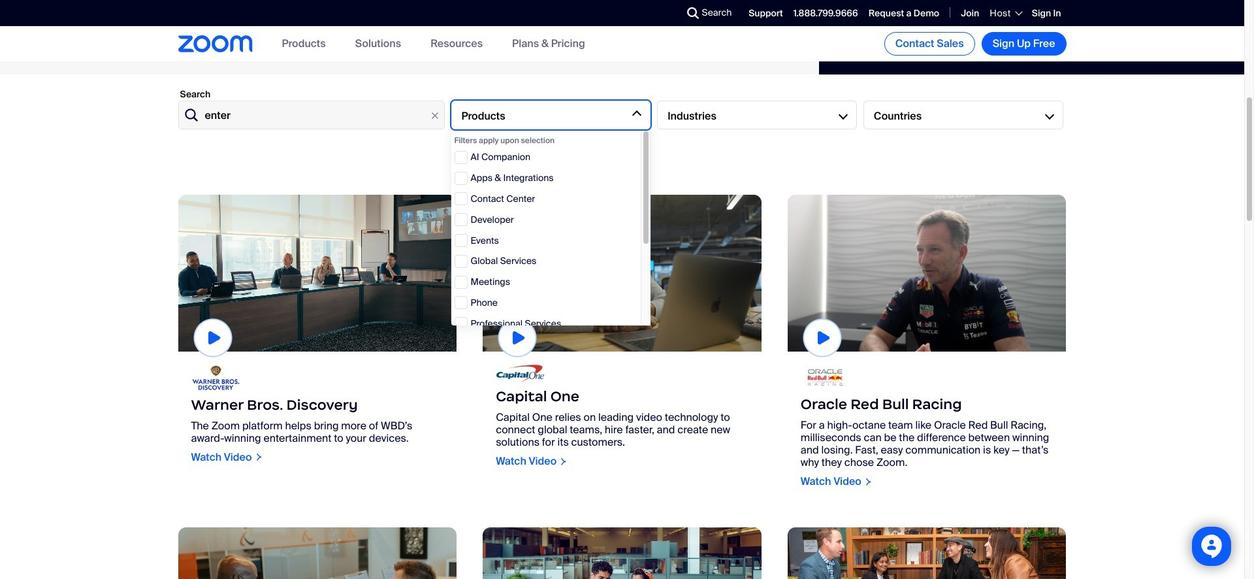 Task type: describe. For each thing, give the bounding box(es) containing it.
oracle red bull racing image
[[788, 195, 1067, 352]]

capitalone image
[[496, 365, 545, 382]]

0 vertical spatial warner bros. discovery image
[[178, 195, 457, 352]]

clear search image
[[428, 108, 442, 123]]

zoom logo image
[[178, 35, 253, 52]]



Task type: locate. For each thing, give the bounding box(es) containing it.
1 vertical spatial warner bros. discovery image
[[191, 365, 240, 391]]

warner bros. discovery image
[[178, 195, 457, 352], [191, 365, 240, 391]]

search image
[[687, 7, 699, 19], [687, 7, 699, 19]]

capital one user image
[[483, 195, 762, 352]]

None text field
[[178, 101, 445, 129]]

None search field
[[640, 3, 691, 24]]

red bull image
[[801, 365, 850, 390]]



Task type: vqa. For each thing, say whether or not it's contained in the screenshot.
Search image
yes



